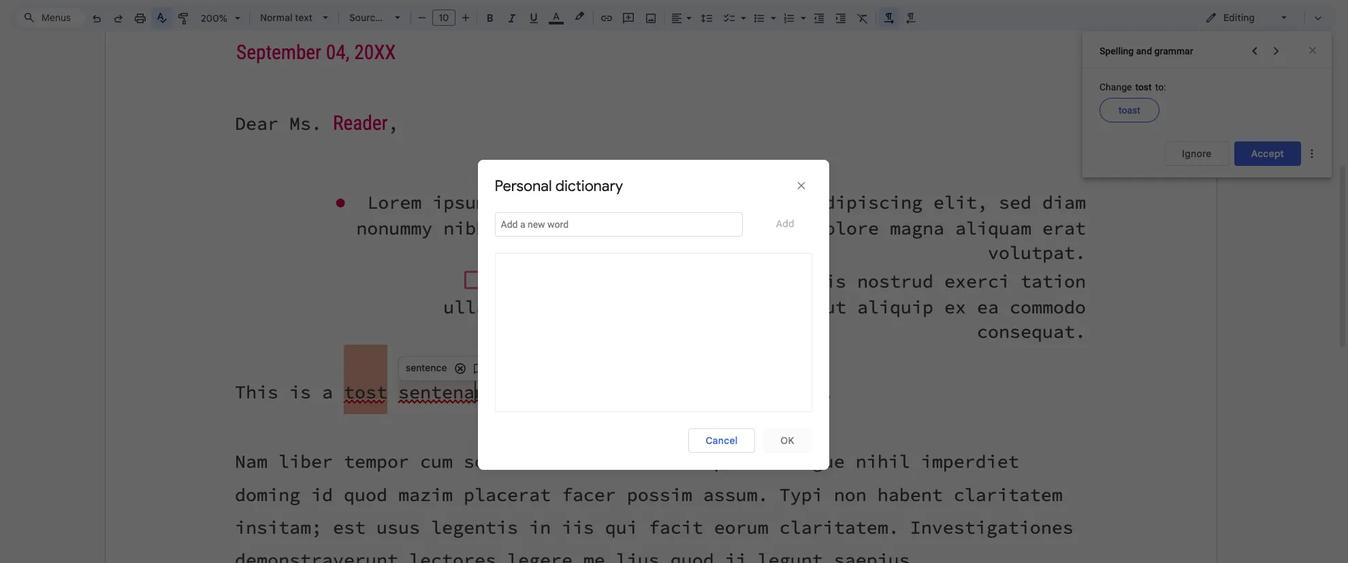 Task type: locate. For each thing, give the bounding box(es) containing it.
personal dictionary
[[495, 177, 623, 195]]

ok
[[781, 435, 795, 447]]

personal dictionary heading
[[495, 177, 631, 196]]

add button
[[759, 212, 812, 236]]

personal dictionary dialog
[[478, 160, 829, 471]]

accept button
[[1235, 142, 1301, 166]]

personal dictionary application
[[0, 0, 1348, 564]]

spelling and grammar check dialog
[[1083, 31, 1332, 178]]

cancel
[[706, 435, 738, 447]]

toast
[[1119, 105, 1141, 116]]

dictionary
[[555, 177, 623, 195]]

spelling
[[1100, 46, 1134, 57]]

add
[[776, 218, 795, 230]]



Task type: describe. For each thing, give the bounding box(es) containing it.
sentence button
[[402, 360, 451, 377]]

and
[[1136, 46, 1152, 57]]

toast button
[[1100, 98, 1160, 123]]

sentence
[[406, 362, 447, 375]]

ignore
[[1182, 148, 1212, 160]]

to:
[[1156, 82, 1166, 93]]

cancel button
[[689, 429, 755, 454]]

ok button
[[763, 429, 812, 454]]

main toolbar
[[84, 0, 922, 347]]

personal
[[495, 177, 552, 195]]

tost
[[1136, 82, 1152, 93]]

personal dictionary entries.  press delete or backspace to remove words from the dictionary. list box
[[495, 253, 812, 413]]

Menus field
[[17, 8, 85, 27]]

Add a new word text field
[[495, 212, 743, 237]]

spellcheck options. dialog
[[398, 357, 510, 381]]

change tost to:
[[1100, 82, 1166, 93]]

accept
[[1252, 148, 1284, 160]]

change
[[1100, 82, 1132, 93]]

ignore button
[[1165, 142, 1229, 166]]

spelling and grammar
[[1100, 46, 1194, 57]]

grammar
[[1155, 46, 1194, 57]]



Task type: vqa. For each thing, say whether or not it's contained in the screenshot.
Change tost to:
yes



